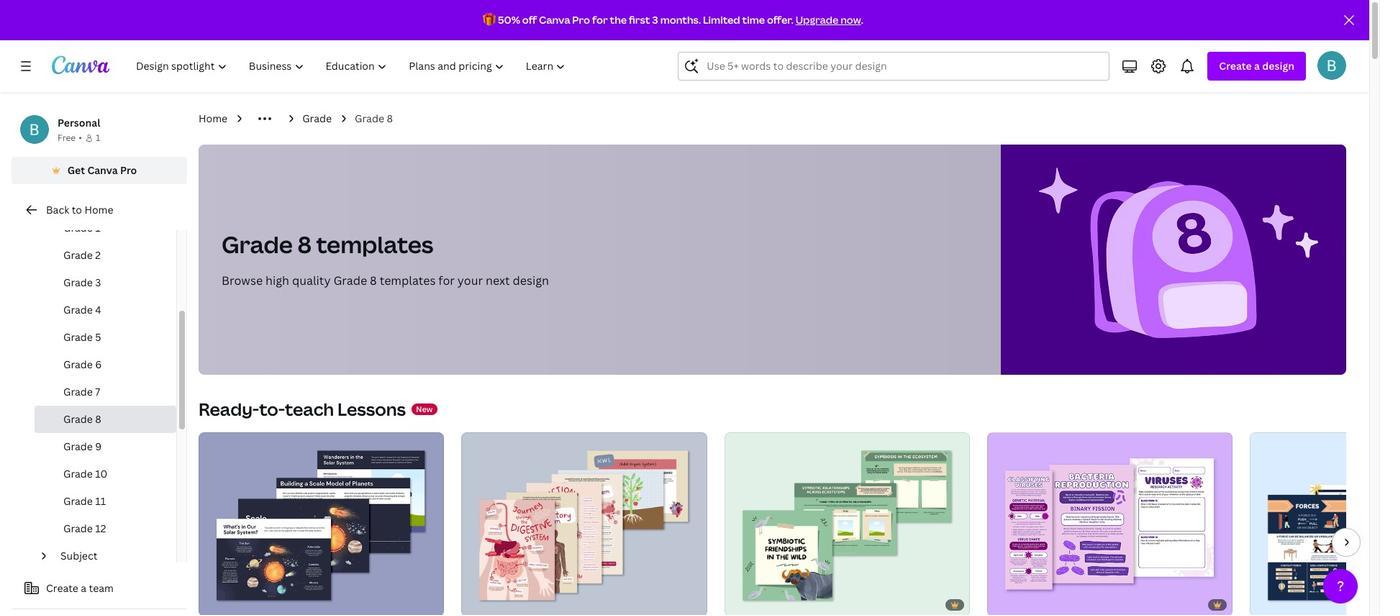 Task type: vqa. For each thing, say whether or not it's contained in the screenshot.
Next
yes



Task type: describe. For each thing, give the bounding box(es) containing it.
grade 10 link
[[35, 461, 176, 488]]

grade 4
[[63, 303, 101, 317]]

9
[[95, 440, 102, 453]]

grade 3 link
[[35, 269, 176, 297]]

motion and force image
[[1250, 433, 1380, 615]]

8 up 9
[[95, 412, 101, 426]]

grade 6 link
[[35, 351, 176, 379]]

quality
[[292, 273, 331, 289]]

0 vertical spatial templates
[[316, 229, 433, 260]]

grade 11
[[63, 494, 106, 508]]

10
[[95, 467, 108, 481]]

months.
[[660, 13, 701, 27]]

50%
[[498, 13, 520, 27]]

top level navigation element
[[127, 52, 578, 81]]

0 vertical spatial 3
[[652, 13, 658, 27]]

create a design
[[1220, 59, 1295, 73]]

1 vertical spatial design
[[513, 273, 549, 289]]

create a team
[[46, 582, 114, 595]]

4
[[95, 303, 101, 317]]

canva inside "button"
[[87, 163, 118, 177]]

limited
[[703, 13, 740, 27]]

grade 11 link
[[35, 488, 176, 515]]

team
[[89, 582, 114, 595]]

grade 12
[[63, 522, 106, 536]]

to-
[[259, 397, 285, 421]]

off
[[522, 13, 537, 27]]

grade 8 templates
[[222, 229, 433, 260]]

1 1 from the top
[[96, 132, 100, 144]]

grade 5 link
[[35, 324, 176, 351]]

lessons
[[338, 397, 406, 421]]

to
[[72, 203, 82, 217]]

create a team button
[[12, 574, 187, 603]]

.
[[861, 13, 864, 27]]

teach
[[285, 397, 334, 421]]

8 down top level navigation element
[[387, 112, 393, 125]]

grade 10
[[63, 467, 108, 481]]

5
[[95, 330, 101, 344]]

11
[[95, 494, 106, 508]]

grade 1 link
[[35, 214, 176, 242]]

brad klo image
[[1318, 51, 1347, 80]]

1 horizontal spatial home
[[199, 112, 228, 125]]

1 horizontal spatial canva
[[539, 13, 570, 27]]

plant and human body systems image
[[462, 433, 707, 615]]

grade 9 link
[[35, 433, 176, 461]]

browse high quality grade 8 templates for your next design
[[222, 273, 549, 289]]

symbiotic relationships image
[[725, 433, 970, 615]]

get canva pro
[[67, 163, 137, 177]]

free •
[[58, 132, 82, 144]]

get canva pro button
[[12, 157, 187, 184]]

grade 4 link
[[35, 297, 176, 324]]

grade 2 link
[[35, 242, 176, 269]]

upgrade now button
[[796, 13, 861, 27]]

back to home
[[46, 203, 113, 217]]

create a design button
[[1208, 52, 1306, 81]]

•
[[79, 132, 82, 144]]

0 vertical spatial pro
[[572, 13, 590, 27]]

time
[[742, 13, 765, 27]]

personal
[[58, 116, 100, 130]]

1 vertical spatial grade 8
[[63, 412, 101, 426]]

bacteria and viruses image
[[987, 433, 1233, 615]]

first
[[629, 13, 650, 27]]

grade 9
[[63, 440, 102, 453]]

grade 12 link
[[35, 515, 176, 543]]

ready-
[[199, 397, 259, 421]]

your
[[458, 273, 483, 289]]

grade 7
[[63, 385, 100, 399]]

create for create a design
[[1220, 59, 1252, 73]]



Task type: locate. For each thing, give the bounding box(es) containing it.
a for design
[[1255, 59, 1260, 73]]

new
[[416, 404, 433, 415]]

0 vertical spatial a
[[1255, 59, 1260, 73]]

grade 7 link
[[35, 379, 176, 406]]

design left brad klo image
[[1263, 59, 1295, 73]]

offer.
[[767, 13, 794, 27]]

Search search field
[[707, 53, 1101, 80]]

create inside dropdown button
[[1220, 59, 1252, 73]]

8 up quality
[[298, 229, 312, 260]]

3
[[652, 13, 658, 27], [95, 276, 101, 289]]

home link
[[199, 111, 228, 127]]

next
[[486, 273, 510, 289]]

a for team
[[81, 582, 86, 595]]

create for create a team
[[46, 582, 78, 595]]

0 horizontal spatial create
[[46, 582, 78, 595]]

for left the
[[592, 13, 608, 27]]

1 vertical spatial home
[[84, 203, 113, 217]]

subject
[[60, 549, 97, 563]]

1 vertical spatial templates
[[380, 273, 436, 289]]

grade 2
[[63, 248, 101, 262]]

templates left your
[[380, 273, 436, 289]]

None search field
[[678, 52, 1110, 81]]

2 1 from the top
[[95, 221, 101, 235]]

8
[[387, 112, 393, 125], [298, 229, 312, 260], [370, 273, 377, 289], [95, 412, 101, 426]]

pro
[[572, 13, 590, 27], [120, 163, 137, 177]]

for left your
[[439, 273, 455, 289]]

1 vertical spatial pro
[[120, 163, 137, 177]]

2
[[95, 248, 101, 262]]

canva right get on the top of page
[[87, 163, 118, 177]]

1 horizontal spatial a
[[1255, 59, 1260, 73]]

grade 3
[[63, 276, 101, 289]]

now
[[841, 13, 861, 27]]

a inside dropdown button
[[1255, 59, 1260, 73]]

1 horizontal spatial create
[[1220, 59, 1252, 73]]

3 up 4 on the left
[[95, 276, 101, 289]]

1 vertical spatial for
[[439, 273, 455, 289]]

pro left the
[[572, 13, 590, 27]]

0 vertical spatial 1
[[96, 132, 100, 144]]

grade
[[302, 112, 332, 125], [355, 112, 384, 125], [63, 221, 93, 235], [222, 229, 293, 260], [63, 248, 93, 262], [334, 273, 367, 289], [63, 276, 93, 289], [63, 303, 93, 317], [63, 330, 93, 344], [63, 358, 93, 371], [63, 385, 93, 399], [63, 412, 93, 426], [63, 440, 93, 453], [63, 467, 93, 481], [63, 494, 93, 508], [63, 522, 93, 536]]

1 horizontal spatial pro
[[572, 13, 590, 27]]

grade 5
[[63, 330, 101, 344]]

1 vertical spatial 1
[[95, 221, 101, 235]]

design inside dropdown button
[[1263, 59, 1295, 73]]

design right next
[[513, 273, 549, 289]]

high
[[266, 273, 289, 289]]

0 horizontal spatial home
[[84, 203, 113, 217]]

1
[[96, 132, 100, 144], [95, 221, 101, 235]]

for
[[592, 13, 608, 27], [439, 273, 455, 289]]

free
[[58, 132, 76, 144]]

design
[[1263, 59, 1295, 73], [513, 273, 549, 289]]

1 vertical spatial canva
[[87, 163, 118, 177]]

upgrade
[[796, 13, 839, 27]]

templates up browse high quality grade 8 templates for your next design
[[316, 229, 433, 260]]

grade 8 up the "grade 9"
[[63, 412, 101, 426]]

0 horizontal spatial grade 8
[[63, 412, 101, 426]]

0 vertical spatial design
[[1263, 59, 1295, 73]]

the
[[610, 13, 627, 27]]

ready-to-teach lessons
[[199, 397, 406, 421]]

create inside button
[[46, 582, 78, 595]]

1 vertical spatial 3
[[95, 276, 101, 289]]

browse
[[222, 273, 263, 289]]

12
[[95, 522, 106, 536]]

🎁
[[483, 13, 496, 27]]

get
[[67, 163, 85, 177]]

home
[[199, 112, 228, 125], [84, 203, 113, 217]]

grade 8
[[355, 112, 393, 125], [63, 412, 101, 426]]

back to home link
[[12, 196, 187, 225]]

grade 1
[[63, 221, 101, 235]]

a inside button
[[81, 582, 86, 595]]

0 vertical spatial home
[[199, 112, 228, 125]]

1 horizontal spatial 3
[[652, 13, 658, 27]]

create
[[1220, 59, 1252, 73], [46, 582, 78, 595]]

0 vertical spatial for
[[592, 13, 608, 27]]

0 horizontal spatial canva
[[87, 163, 118, 177]]

templates
[[316, 229, 433, 260], [380, 273, 436, 289]]

0 horizontal spatial design
[[513, 273, 549, 289]]

grade 6
[[63, 358, 102, 371]]

1 vertical spatial create
[[46, 582, 78, 595]]

1 horizontal spatial for
[[592, 13, 608, 27]]

🎁 50% off canva pro for the first 3 months. limited time offer. upgrade now .
[[483, 13, 864, 27]]

subject button
[[55, 543, 168, 570]]

0 horizontal spatial 3
[[95, 276, 101, 289]]

1 horizontal spatial grade 8
[[355, 112, 393, 125]]

0 vertical spatial canva
[[539, 13, 570, 27]]

a
[[1255, 59, 1260, 73], [81, 582, 86, 595]]

0 vertical spatial grade 8
[[355, 112, 393, 125]]

3 right first
[[652, 13, 658, 27]]

canva right off
[[539, 13, 570, 27]]

6
[[95, 358, 102, 371]]

0 horizontal spatial for
[[439, 273, 455, 289]]

0 horizontal spatial pro
[[120, 163, 137, 177]]

7
[[95, 385, 100, 399]]

grade 8 down top level navigation element
[[355, 112, 393, 125]]

0 horizontal spatial a
[[81, 582, 86, 595]]

pro up back to home link
[[120, 163, 137, 177]]

1 right •
[[96, 132, 100, 144]]

1 down the "back to home"
[[95, 221, 101, 235]]

8 down grade 8 templates
[[370, 273, 377, 289]]

canva
[[539, 13, 570, 27], [87, 163, 118, 177]]

0 vertical spatial create
[[1220, 59, 1252, 73]]

pro inside "button"
[[120, 163, 137, 177]]

the solar system image
[[199, 433, 444, 615]]

1 vertical spatial a
[[81, 582, 86, 595]]

back
[[46, 203, 69, 217]]

1 horizontal spatial design
[[1263, 59, 1295, 73]]



